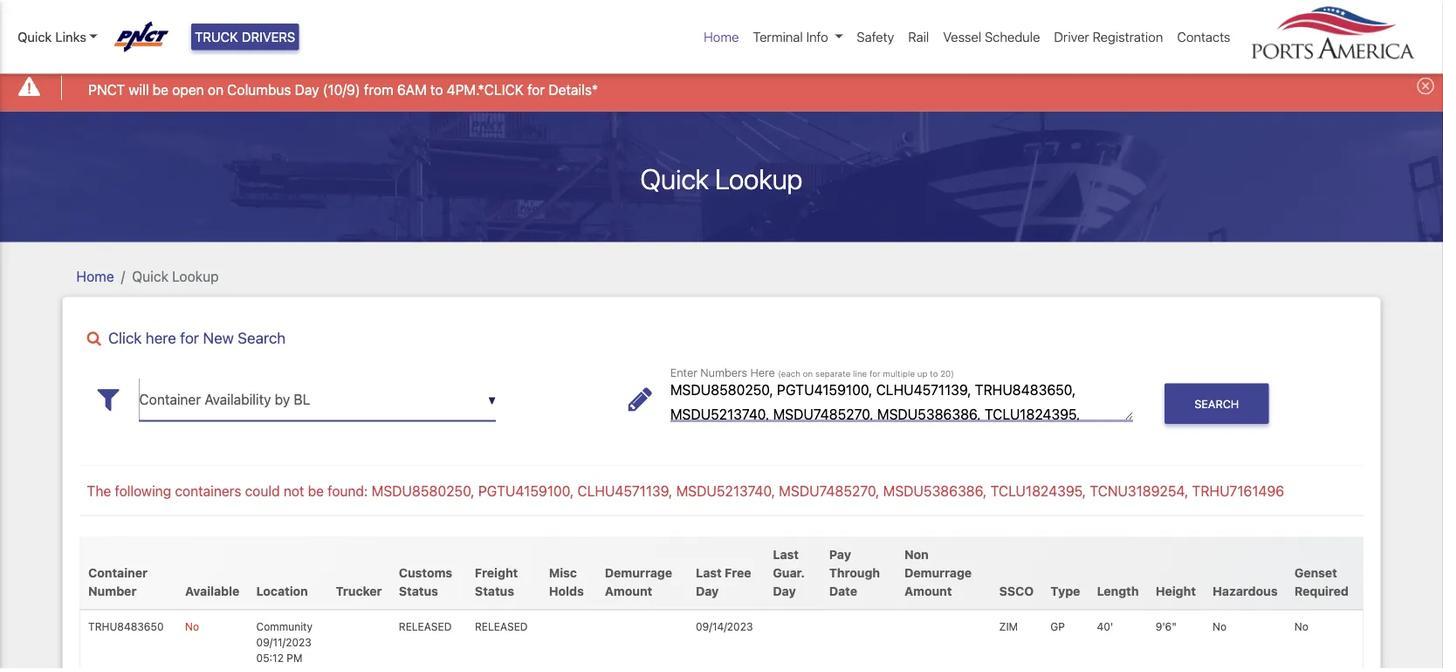Task type: describe. For each thing, give the bounding box(es) containing it.
safety link
[[850, 20, 901, 54]]

customs status
[[399, 566, 452, 599]]

quick links link
[[17, 27, 98, 47]]

pgtu4159100,
[[478, 483, 574, 500]]

tclu1824395,
[[991, 483, 1086, 500]]

truck drivers link
[[191, 24, 299, 50]]

msdu7485270,
[[779, 483, 880, 500]]

available
[[185, 584, 240, 599]]

09/11/2023
[[256, 637, 312, 649]]

guar.
[[773, 566, 805, 580]]

▼
[[488, 395, 496, 408]]

09/14/2023
[[696, 621, 753, 633]]

to for 4pm.*click
[[430, 81, 443, 98]]

type
[[1051, 584, 1080, 599]]

1 horizontal spatial quick
[[132, 268, 168, 285]]

pnct will be open on columbus day (10/9) from 6am to 4pm.*click for details*
[[88, 81, 598, 98]]

registration
[[1093, 29, 1163, 44]]

community
[[256, 621, 313, 633]]

search image
[[87, 331, 101, 346]]

20)
[[941, 369, 954, 379]]

gp
[[1051, 621, 1065, 633]]

non
[[905, 548, 929, 562]]

date
[[829, 584, 857, 599]]

2 released from the left
[[475, 621, 528, 633]]

hazardous
[[1213, 584, 1278, 599]]

1 released from the left
[[399, 621, 452, 633]]

vessel
[[943, 29, 982, 44]]

demurrage amount
[[605, 566, 672, 599]]

2 demurrage from the left
[[905, 566, 972, 580]]

MSDU8580250, PGTU4159100, CLHU4571139, TRHU8483650, MSDU5213740, MSDU7485270, MSDU5386386, TCLU1824395, TCNU3189254, TRHU7161496 text field
[[670, 379, 1134, 422]]

trucker
[[336, 584, 382, 599]]

following
[[115, 483, 171, 500]]

amount inside 'non demurrage amount'
[[905, 584, 952, 599]]

could
[[245, 483, 280, 500]]

05:12
[[256, 653, 284, 665]]

not
[[284, 483, 304, 500]]

here
[[146, 329, 176, 347]]

(each
[[778, 369, 801, 379]]

(10/9)
[[323, 81, 360, 98]]

freight status
[[475, 566, 518, 599]]

length
[[1097, 584, 1139, 599]]

freight
[[475, 566, 518, 580]]

from
[[364, 81, 393, 98]]

1 horizontal spatial home link
[[697, 20, 746, 54]]

rail
[[908, 29, 929, 44]]

trhu7161496
[[1192, 483, 1285, 500]]

the following containers could not be found: msdu8580250, pgtu4159100, clhu4571139, msdu5213740, msdu7485270, msdu5386386, tclu1824395, tcnu3189254, trhu7161496
[[87, 483, 1285, 500]]

truck drivers
[[195, 29, 295, 44]]

here
[[751, 366, 775, 379]]

amount inside 'demurrage amount'
[[605, 584, 653, 599]]

enter
[[670, 366, 698, 379]]

truck
[[195, 29, 238, 44]]

3 no from the left
[[1295, 621, 1309, 633]]

0 vertical spatial quick
[[17, 29, 52, 44]]

click
[[108, 329, 142, 347]]

containers
[[175, 483, 241, 500]]

click here for new search
[[108, 329, 286, 347]]

info
[[806, 29, 828, 44]]

separate
[[816, 369, 851, 379]]

contacts
[[1177, 29, 1231, 44]]

vessel schedule
[[943, 29, 1040, 44]]

40'
[[1097, 621, 1114, 633]]

1 vertical spatial lookup
[[172, 268, 219, 285]]

1 demurrage from the left
[[605, 566, 672, 580]]

day inside "link"
[[295, 81, 319, 98]]

for inside enter numbers here (each on separate line for multiple up to 20)
[[870, 369, 881, 379]]

last for last guar. day
[[773, 548, 799, 562]]

community 09/11/2023 05:12 pm
[[256, 621, 313, 665]]

pm
[[287, 653, 302, 665]]

4pm.*click
[[447, 81, 524, 98]]

up
[[918, 369, 928, 379]]

driver registration
[[1054, 29, 1163, 44]]

genset required
[[1295, 566, 1349, 599]]

click here for new search link
[[80, 329, 1363, 347]]

0 vertical spatial search
[[238, 329, 286, 347]]

multiple
[[883, 369, 915, 379]]

holds
[[549, 584, 584, 599]]

0 horizontal spatial home link
[[76, 268, 114, 285]]

will
[[129, 81, 149, 98]]



Task type: vqa. For each thing, say whether or not it's contained in the screenshot.
top Be
yes



Task type: locate. For each thing, give the bounding box(es) containing it.
1 vertical spatial for
[[180, 329, 199, 347]]

6am
[[397, 81, 427, 98]]

1 horizontal spatial amount
[[905, 584, 952, 599]]

msdu8580250,
[[372, 483, 475, 500]]

1 horizontal spatial lookup
[[715, 162, 803, 195]]

amount down 'non' in the bottom of the page
[[905, 584, 952, 599]]

last free day
[[696, 566, 752, 599]]

released down 'customs status' in the bottom left of the page
[[399, 621, 452, 633]]

1 vertical spatial be
[[308, 483, 324, 500]]

home link up "pnct will be open on columbus day (10/9) from 6am to 4pm.*click for details*" alert
[[697, 20, 746, 54]]

day for last guar. day
[[773, 584, 796, 599]]

0 vertical spatial home link
[[697, 20, 746, 54]]

0 horizontal spatial to
[[430, 81, 443, 98]]

pnct
[[88, 81, 125, 98]]

trhu8483650
[[88, 621, 164, 633]]

day for last free day
[[696, 584, 719, 599]]

demurrage down 'non' in the bottom of the page
[[905, 566, 972, 580]]

contacts link
[[1170, 20, 1238, 54]]

the
[[87, 483, 111, 500]]

pnct will be open on columbus day (10/9) from 6am to 4pm.*click for details* alert
[[0, 64, 1443, 111]]

0 horizontal spatial quick lookup
[[132, 268, 219, 285]]

released down freight status at the left bottom of page
[[475, 621, 528, 633]]

last for last free day
[[696, 566, 722, 580]]

status for customs status
[[399, 584, 438, 599]]

day up 09/14/2023
[[696, 584, 719, 599]]

to right up
[[930, 369, 938, 379]]

be right not
[[308, 483, 324, 500]]

0 vertical spatial on
[[208, 81, 224, 98]]

driver registration link
[[1047, 20, 1170, 54]]

for inside "link"
[[527, 81, 545, 98]]

1 vertical spatial last
[[696, 566, 722, 580]]

status inside freight status
[[475, 584, 514, 599]]

msdu5386386,
[[883, 483, 987, 500]]

2 no from the left
[[1213, 621, 1227, 633]]

None text field
[[139, 379, 496, 422]]

number
[[88, 584, 137, 599]]

day
[[295, 81, 319, 98], [696, 584, 719, 599], [773, 584, 796, 599]]

schedule
[[985, 29, 1040, 44]]

customs
[[399, 566, 452, 580]]

safety
[[857, 29, 894, 44]]

terminal info
[[753, 29, 828, 44]]

home link up search "image" at left
[[76, 268, 114, 285]]

0 horizontal spatial last
[[696, 566, 722, 580]]

0 horizontal spatial status
[[399, 584, 438, 599]]

last inside last guar. day
[[773, 548, 799, 562]]

last inside last free day
[[696, 566, 722, 580]]

terminal info link
[[746, 20, 850, 54]]

amount right holds
[[605, 584, 653, 599]]

1 vertical spatial home link
[[76, 268, 114, 285]]

msdu5213740,
[[676, 483, 775, 500]]

enter numbers here (each on separate line for multiple up to 20)
[[670, 366, 954, 379]]

on for (each
[[803, 369, 813, 379]]

to right 6am
[[430, 81, 443, 98]]

pay through date
[[829, 548, 880, 599]]

on right (each
[[803, 369, 813, 379]]

0 horizontal spatial search
[[238, 329, 286, 347]]

2 horizontal spatial for
[[870, 369, 881, 379]]

released
[[399, 621, 452, 633], [475, 621, 528, 633]]

0 horizontal spatial released
[[399, 621, 452, 633]]

no down hazardous
[[1213, 621, 1227, 633]]

columbus
[[227, 81, 291, 98]]

demurrage right misc holds
[[605, 566, 672, 580]]

on
[[208, 81, 224, 98], [803, 369, 813, 379]]

2 horizontal spatial quick
[[641, 162, 709, 195]]

2 status from the left
[[475, 584, 514, 599]]

quick links
[[17, 29, 86, 44]]

day down guar.
[[773, 584, 796, 599]]

to for 20)
[[930, 369, 938, 379]]

2 vertical spatial quick
[[132, 268, 168, 285]]

details*
[[549, 81, 598, 98]]

close image
[[1417, 77, 1435, 95]]

status down customs
[[399, 584, 438, 599]]

1 horizontal spatial status
[[475, 584, 514, 599]]

0 horizontal spatial no
[[185, 621, 199, 633]]

0 horizontal spatial quick
[[17, 29, 52, 44]]

0 horizontal spatial day
[[295, 81, 319, 98]]

pay
[[829, 548, 851, 562]]

0 horizontal spatial lookup
[[172, 268, 219, 285]]

search
[[238, 329, 286, 347], [1195, 398, 1239, 411]]

terminal
[[753, 29, 803, 44]]

search button
[[1165, 384, 1269, 424]]

2 vertical spatial for
[[870, 369, 881, 379]]

to inside enter numbers here (each on separate line for multiple up to 20)
[[930, 369, 938, 379]]

1 vertical spatial quick
[[641, 162, 709, 195]]

1 horizontal spatial no
[[1213, 621, 1227, 633]]

genset
[[1295, 566, 1338, 580]]

quick lookup
[[641, 162, 803, 195], [132, 268, 219, 285]]

no down "required"
[[1295, 621, 1309, 633]]

to
[[430, 81, 443, 98], [930, 369, 938, 379]]

lookup
[[715, 162, 803, 195], [172, 268, 219, 285]]

1 horizontal spatial on
[[803, 369, 813, 379]]

0 vertical spatial home
[[704, 29, 739, 44]]

misc holds
[[549, 566, 584, 599]]

be inside "link"
[[153, 81, 169, 98]]

0 vertical spatial quick lookup
[[641, 162, 803, 195]]

for left the details*
[[527, 81, 545, 98]]

zim
[[999, 621, 1018, 633]]

0 vertical spatial to
[[430, 81, 443, 98]]

search inside button
[[1195, 398, 1239, 411]]

1 horizontal spatial to
[[930, 369, 938, 379]]

clhu4571139,
[[578, 483, 673, 500]]

1 amount from the left
[[605, 584, 653, 599]]

through
[[829, 566, 880, 580]]

no
[[185, 621, 199, 633], [1213, 621, 1227, 633], [1295, 621, 1309, 633]]

0 horizontal spatial demurrage
[[605, 566, 672, 580]]

status inside 'customs status'
[[399, 584, 438, 599]]

1 horizontal spatial day
[[696, 584, 719, 599]]

be right will
[[153, 81, 169, 98]]

day inside last guar. day
[[773, 584, 796, 599]]

day left (10/9)
[[295, 81, 319, 98]]

1 vertical spatial quick lookup
[[132, 268, 219, 285]]

0 horizontal spatial on
[[208, 81, 224, 98]]

pnct will be open on columbus day (10/9) from 6am to 4pm.*click for details* link
[[88, 79, 598, 100]]

0 horizontal spatial be
[[153, 81, 169, 98]]

new
[[203, 329, 234, 347]]

numbers
[[701, 366, 748, 379]]

0 horizontal spatial amount
[[605, 584, 653, 599]]

drivers
[[242, 29, 295, 44]]

last guar. day
[[773, 548, 805, 599]]

on for open
[[208, 81, 224, 98]]

height
[[1156, 584, 1196, 599]]

on inside enter numbers here (each on separate line for multiple up to 20)
[[803, 369, 813, 379]]

misc
[[549, 566, 577, 580]]

status down the freight
[[475, 584, 514, 599]]

ssco
[[999, 584, 1034, 599]]

driver
[[1054, 29, 1090, 44]]

to inside "link"
[[430, 81, 443, 98]]

status
[[399, 584, 438, 599], [475, 584, 514, 599]]

for right here
[[180, 329, 199, 347]]

rail link
[[901, 20, 936, 54]]

found:
[[328, 483, 368, 500]]

container number
[[88, 566, 148, 599]]

0 horizontal spatial for
[[180, 329, 199, 347]]

2 amount from the left
[[905, 584, 952, 599]]

last left free
[[696, 566, 722, 580]]

1 vertical spatial search
[[1195, 398, 1239, 411]]

2 horizontal spatial no
[[1295, 621, 1309, 633]]

1 horizontal spatial last
[[773, 548, 799, 562]]

home up "pnct will be open on columbus day (10/9) from 6am to 4pm.*click for details*" alert
[[704, 29, 739, 44]]

day inside last free day
[[696, 584, 719, 599]]

0 vertical spatial be
[[153, 81, 169, 98]]

1 horizontal spatial quick lookup
[[641, 162, 803, 195]]

container
[[88, 566, 148, 580]]

1 vertical spatial to
[[930, 369, 938, 379]]

line
[[853, 369, 867, 379]]

1 no from the left
[[185, 621, 199, 633]]

no down available
[[185, 621, 199, 633]]

required
[[1295, 584, 1349, 599]]

be
[[153, 81, 169, 98], [308, 483, 324, 500]]

0 vertical spatial lookup
[[715, 162, 803, 195]]

0 horizontal spatial home
[[76, 268, 114, 285]]

1 horizontal spatial released
[[475, 621, 528, 633]]

last up guar.
[[773, 548, 799, 562]]

amount
[[605, 584, 653, 599], [905, 584, 952, 599]]

for
[[527, 81, 545, 98], [180, 329, 199, 347], [870, 369, 881, 379]]

2 horizontal spatial day
[[773, 584, 796, 599]]

on right open
[[208, 81, 224, 98]]

on inside "link"
[[208, 81, 224, 98]]

1 horizontal spatial demurrage
[[905, 566, 972, 580]]

status for freight status
[[475, 584, 514, 599]]

home up search "image" at left
[[76, 268, 114, 285]]

for right line
[[870, 369, 881, 379]]

location
[[256, 584, 308, 599]]

home
[[704, 29, 739, 44], [76, 268, 114, 285]]

1 horizontal spatial search
[[1195, 398, 1239, 411]]

tcnu3189254,
[[1090, 483, 1189, 500]]

free
[[725, 566, 752, 580]]

1 horizontal spatial home
[[704, 29, 739, 44]]

1 vertical spatial home
[[76, 268, 114, 285]]

1 status from the left
[[399, 584, 438, 599]]

0 vertical spatial for
[[527, 81, 545, 98]]

non demurrage amount
[[905, 548, 972, 599]]

1 horizontal spatial be
[[308, 483, 324, 500]]

0 vertical spatial last
[[773, 548, 799, 562]]

1 vertical spatial on
[[803, 369, 813, 379]]

1 horizontal spatial for
[[527, 81, 545, 98]]



